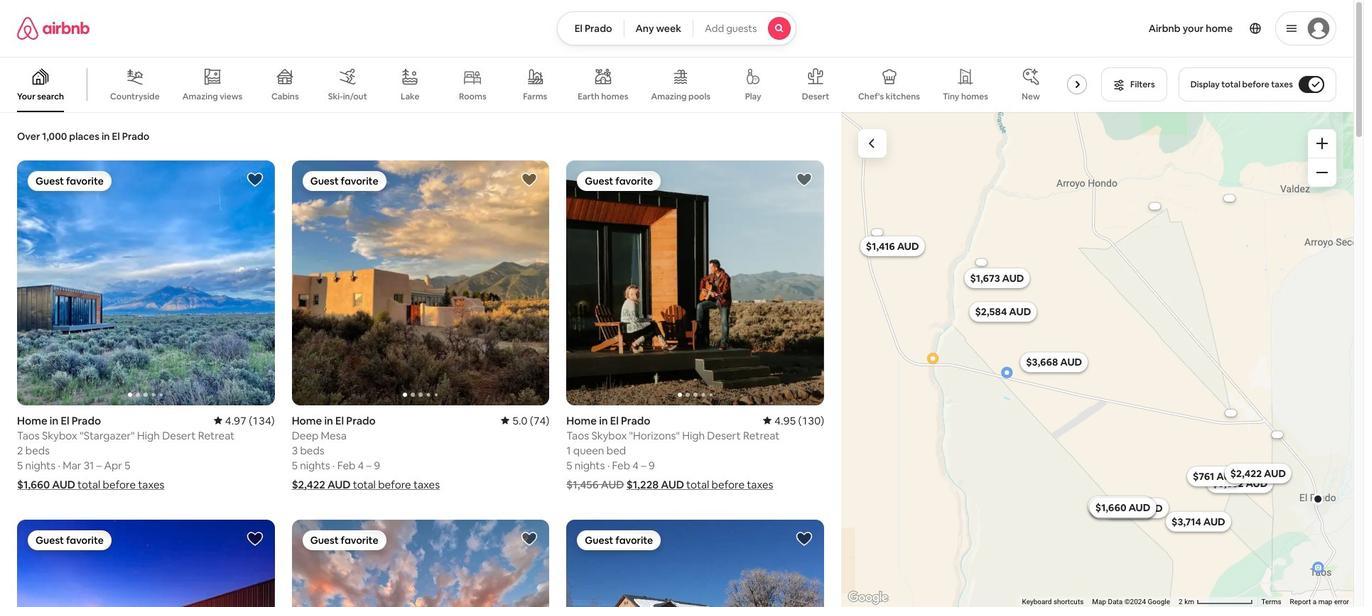 Task type: describe. For each thing, give the bounding box(es) containing it.
4.95 out of 5 average rating,  130 reviews image
[[763, 414, 824, 428]]

5.0 out of 5 average rating,  74 reviews image
[[501, 414, 550, 428]]

google map
showing 31 stays. region
[[842, 112, 1354, 608]]

add to wishlist: dome in el prado image
[[521, 531, 538, 548]]

zoom in image
[[1317, 138, 1328, 149]]

zoom out image
[[1317, 167, 1328, 178]]

add to wishlist: home in el prado image for 5.0 out of 5 average rating,  74 reviews image
[[521, 171, 538, 188]]

0 vertical spatial add to wishlist: home in el prado image
[[246, 171, 263, 188]]

google image
[[845, 589, 892, 608]]



Task type: locate. For each thing, give the bounding box(es) containing it.
1 horizontal spatial add to wishlist: home in el prado image
[[521, 171, 538, 188]]

add to wishlist: home in el prado image
[[521, 171, 538, 188], [796, 171, 813, 188], [246, 531, 263, 548]]

None search field
[[557, 11, 797, 45]]

the location you searched image
[[1313, 494, 1324, 505]]

2 horizontal spatial add to wishlist: home in el prado image
[[796, 171, 813, 188]]

add to wishlist: home in el prado image for the 4.95 out of 5 average rating,  130 reviews 'image'
[[796, 171, 813, 188]]

profile element
[[814, 0, 1337, 57]]

group
[[0, 57, 1093, 112], [17, 161, 275, 406], [292, 161, 550, 406], [567, 161, 824, 406], [17, 520, 275, 608], [292, 520, 550, 608], [567, 520, 824, 608]]

0 horizontal spatial add to wishlist: home in el prado image
[[246, 531, 263, 548]]

1 vertical spatial add to wishlist: home in el prado image
[[796, 531, 813, 548]]

add to wishlist: home in el prado image
[[246, 171, 263, 188], [796, 531, 813, 548]]

1 horizontal spatial add to wishlist: home in el prado image
[[796, 531, 813, 548]]

4.97 out of 5 average rating,  134 reviews image
[[214, 414, 275, 428]]

0 horizontal spatial add to wishlist: home in el prado image
[[246, 171, 263, 188]]



Task type: vqa. For each thing, say whether or not it's contained in the screenshot.
Add to wishlist: Home in El Prado icon
yes



